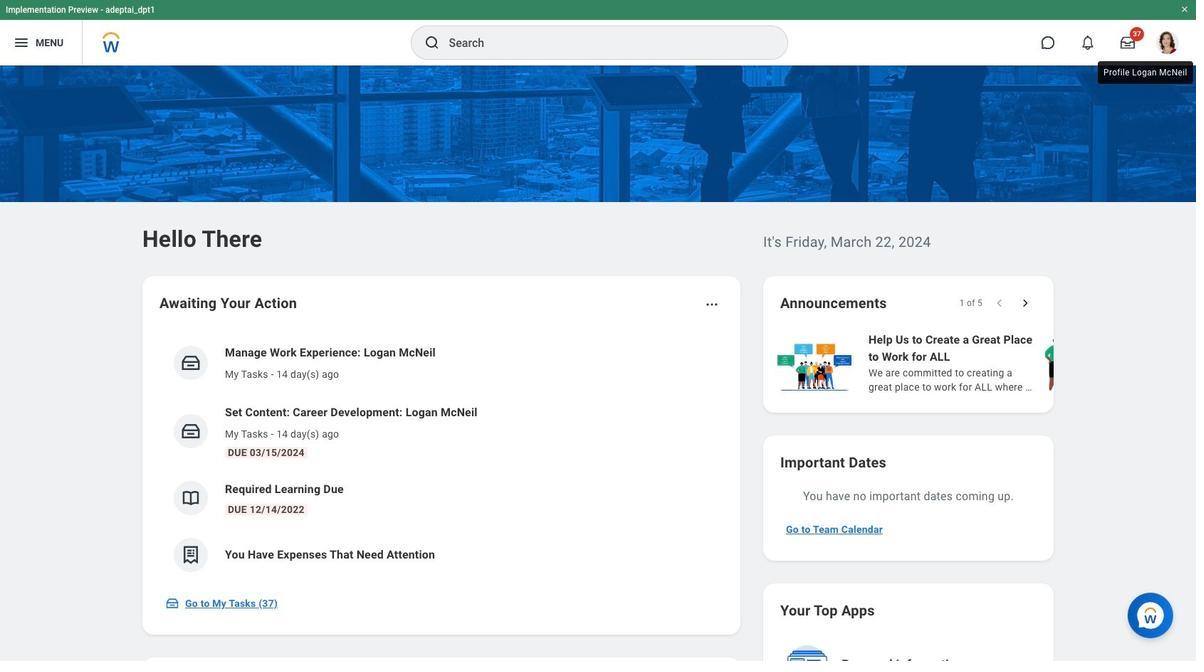 Task type: describe. For each thing, give the bounding box(es) containing it.
Search Workday  search field
[[449, 27, 758, 58]]

close environment banner image
[[1181, 5, 1189, 14]]

search image
[[423, 34, 440, 51]]

chevron left small image
[[993, 296, 1007, 311]]

inbox large image
[[1121, 36, 1135, 50]]

book open image
[[180, 488, 202, 509]]

justify image
[[13, 34, 30, 51]]

1 horizontal spatial inbox image
[[180, 353, 202, 374]]

profile logan mcneil image
[[1157, 31, 1179, 57]]

chevron right small image
[[1018, 296, 1033, 311]]

1 horizontal spatial list
[[775, 330, 1196, 396]]

0 horizontal spatial list
[[160, 333, 724, 584]]

dashboard expenses image
[[180, 545, 202, 566]]



Task type: vqa. For each thing, say whether or not it's contained in the screenshot.
top More
no



Task type: locate. For each thing, give the bounding box(es) containing it.
tooltip
[[1095, 58, 1196, 87]]

status
[[960, 298, 983, 309]]

0 horizontal spatial inbox image
[[165, 597, 179, 611]]

banner
[[0, 0, 1196, 66]]

list
[[775, 330, 1196, 396], [160, 333, 724, 584]]

0 vertical spatial inbox image
[[180, 353, 202, 374]]

main content
[[0, 66, 1196, 662]]

inbox image
[[180, 421, 202, 442]]

1 vertical spatial inbox image
[[165, 597, 179, 611]]

inbox image
[[180, 353, 202, 374], [165, 597, 179, 611]]

notifications large image
[[1081, 36, 1095, 50]]



